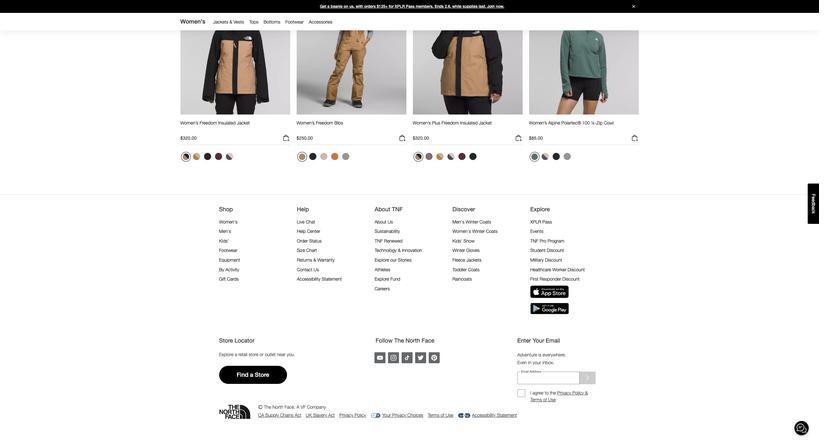 Task type: vqa. For each thing, say whether or not it's contained in the screenshot.
bottommost Footwear
yes



Task type: describe. For each thing, give the bounding box(es) containing it.
a inside button
[[812, 207, 817, 209]]

explore fund
[[375, 277, 401, 282]]

women's freedom insulated jacket button
[[180, 120, 250, 132]]

terms inside privacy policy & terms of use
[[531, 397, 543, 403]]

gift cards
[[219, 277, 239, 282]]

chat
[[306, 219, 315, 225]]

kids' snow
[[453, 238, 475, 244]]

careers
[[375, 286, 390, 292]]

$250.00
[[297, 135, 313, 141]]

a for find a store
[[250, 372, 254, 379]]

technology & innovation link
[[375, 248, 422, 253]]

women's winter coats
[[453, 229, 498, 234]]

technology
[[375, 248, 397, 253]]

technology & innovation
[[375, 248, 422, 253]]

$320.00 button for jacket
[[180, 134, 290, 145]]

winter gloves
[[453, 248, 480, 253]]

women's plus freedom insulated jacket
[[413, 120, 492, 126]]

Fawn Grey Snake Charmer Print radio
[[424, 152, 435, 162]]

polartec®
[[562, 120, 582, 126]]

follow us on youtube image
[[377, 355, 383, 361]]

use inside "terms of use" link
[[446, 413, 454, 419]]

kids' link
[[219, 238, 229, 244]]

chart
[[307, 248, 317, 253]]

women's freedom bibs image
[[297, 0, 407, 115]]

1 vertical spatial of
[[441, 413, 445, 419]]

discount down program
[[547, 248, 565, 253]]

use inside privacy policy & terms of use
[[549, 397, 556, 403]]

explore for explore a retail store or outlet near you.
[[219, 352, 234, 358]]

tnf medium grey heather image
[[564, 153, 571, 160]]

1 vertical spatial statement
[[497, 413, 517, 419]]

athletes
[[375, 267, 391, 273]]

shop
[[219, 206, 233, 213]]

women's alpine polartec® 100 ¼-zip cowl button
[[530, 120, 614, 132]]

warranty
[[318, 258, 335, 263]]

women's for women's link
[[219, 219, 238, 225]]

1 horizontal spatial accessibility
[[472, 413, 496, 419]]

pink moss faded dye camo print image
[[448, 153, 455, 160]]

slavery
[[313, 413, 327, 419]]

3 tnf black radio from the left
[[552, 152, 562, 162]]

women's for women's freedom insulated jacket
[[180, 120, 199, 126]]

cowl
[[604, 120, 614, 126]]

explore for explore
[[531, 206, 550, 213]]

uk slavery act link
[[306, 413, 335, 420]]

misty sage/mandarin image
[[193, 153, 200, 160]]

events link
[[531, 229, 544, 234]]

a for explore a retail store or outlet near you.
[[235, 352, 237, 358]]

Email Address text field
[[518, 372, 580, 385]]

everywhere.
[[543, 353, 567, 358]]

company
[[307, 405, 326, 410]]

explore for explore fund
[[375, 277, 390, 282]]

tnf renewed
[[375, 238, 403, 244]]

Pink Moss Shape Etching Print radio
[[541, 152, 551, 162]]

women's freedom bibs
[[297, 120, 343, 126]]

footwear for footwear link
[[219, 248, 238, 253]]

tnf medium grey heather image
[[342, 153, 350, 160]]

women's plus freedom insulated jacket image
[[413, 0, 523, 115]]

get a beanie on us, with orders $125+ for xplr pass members. ends 2.6, while supplies last. join now. link
[[0, 0, 820, 13]]

raincoats link
[[453, 277, 472, 282]]

cards
[[227, 277, 239, 282]]

the for follow
[[395, 337, 404, 344]]

fawn grey snake charmer print image
[[426, 153, 433, 160]]

men's winter coats link
[[453, 219, 492, 225]]

women's main content
[[0, 0, 820, 195]]

2 boysenberry radio from the left
[[457, 152, 467, 162]]

supplies
[[463, 4, 478, 9]]

members.
[[416, 4, 434, 9]]

kids' for kids' "link"
[[219, 238, 229, 244]]

0 horizontal spatial pass
[[406, 4, 415, 9]]

choices
[[408, 413, 424, 419]]

TNF Medium Grey Heather radio
[[562, 152, 573, 162]]

$320.00 for women's freedom insulated jacket
[[180, 135, 197, 141]]

$250.00 button
[[297, 134, 407, 145]]

2 tnf black image from the left
[[309, 153, 317, 160]]

$125+
[[377, 4, 388, 9]]

discount down worker
[[563, 277, 580, 282]]

1 pink moss faded dye camo print radio from the left
[[224, 152, 235, 162]]

tops
[[249, 19, 259, 25]]

about tnf
[[375, 206, 403, 213]]

the
[[550, 391, 556, 396]]

store
[[249, 352, 259, 358]]

women's plus freedom insulated jacket button
[[413, 120, 492, 132]]

insulated inside button
[[461, 120, 478, 126]]

about for about us
[[375, 219, 387, 225]]

the for ⓒ
[[264, 405, 271, 410]]

near
[[277, 352, 286, 358]]

accessories
[[309, 19, 333, 25]]

$85.00
[[530, 135, 543, 141]]

center
[[307, 229, 320, 234]]

1 horizontal spatial pass
[[543, 219, 553, 225]]

& inside privacy policy & terms of use
[[586, 391, 588, 396]]

freedom for insulated
[[200, 120, 217, 126]]

act inside "link"
[[329, 413, 335, 419]]

orders
[[365, 4, 376, 9]]

insulated inside "button"
[[218, 120, 236, 126]]

i
[[531, 391, 532, 396]]

events
[[531, 229, 544, 234]]

toddler coats link
[[453, 267, 480, 273]]

get a beanie on us, with orders $125+ for xplr pass members. ends 2.6, while supplies last. join now.
[[320, 4, 505, 9]]

returns & warranty
[[297, 258, 335, 263]]

women's freedom insulated jacket image
[[180, 0, 290, 115]]

discount up 'healthcare worker discount'
[[546, 258, 563, 263]]

follow us on tiktok image
[[404, 355, 410, 361]]

$320.00 for women's plus freedom insulated jacket
[[413, 135, 430, 141]]

men's for men's winter coats
[[453, 219, 465, 225]]

footwear link
[[219, 248, 238, 253]]

find a store link
[[219, 367, 287, 385]]

0 horizontal spatial statement
[[322, 277, 342, 282]]

north for face,
[[273, 405, 284, 410]]

in
[[529, 360, 532, 366]]

help for help
[[297, 206, 309, 213]]

privacy for privacy policy
[[340, 413, 354, 419]]

discover
[[453, 206, 476, 213]]

Misty Sage/Mandarin radio
[[435, 152, 446, 162]]

winter for men's
[[466, 219, 479, 225]]

military discount
[[531, 258, 563, 263]]

1 vertical spatial accessibility statement link
[[458, 413, 517, 420]]

winter gloves link
[[453, 248, 480, 253]]

pink moss shape etching print image
[[542, 153, 549, 160]]

store locator
[[219, 337, 255, 344]]

uk slavery act
[[306, 413, 335, 419]]

privacy policy
[[340, 413, 366, 419]]

$choose color$ option group for freedom
[[413, 152, 479, 164]]

live
[[297, 219, 305, 225]]

& for returns
[[314, 258, 316, 263]]

order
[[297, 238, 308, 244]]

$choose color$ option group for insulated
[[180, 152, 235, 164]]

2.6,
[[445, 4, 452, 9]]

$choose color$ option group for bibs
[[297, 152, 352, 164]]

to
[[545, 391, 549, 396]]

0 horizontal spatial store
[[219, 337, 233, 344]]

healthcare worker discount
[[531, 267, 585, 273]]

$choose color$ option group for polartec®
[[530, 152, 573, 164]]

almond butter image
[[299, 154, 306, 160]]

military discount link
[[531, 258, 563, 263]]

retail
[[239, 352, 248, 358]]

jacket inside button
[[479, 120, 492, 126]]

vf
[[301, 405, 306, 410]]

healthcare
[[531, 267, 552, 273]]

toddler
[[453, 267, 467, 273]]

jackets inside button
[[213, 19, 228, 25]]

privacy for privacy policy & terms of use
[[558, 391, 572, 396]]

inbox.
[[543, 360, 555, 366]]

women's for women's alpine polartec® 100 ¼-zip cowl
[[530, 120, 548, 126]]

women's link
[[219, 219, 238, 225]]

1 vertical spatial accessibility statement
[[472, 413, 517, 419]]

address
[[530, 370, 542, 374]]

returns
[[297, 258, 312, 263]]

snow
[[464, 238, 475, 244]]

TNF Medium Grey Heather radio
[[341, 152, 351, 162]]

boysenberry image
[[215, 153, 222, 160]]

1 horizontal spatial xplr
[[531, 219, 542, 225]]

policy for privacy policy
[[355, 413, 366, 419]]

is
[[539, 353, 542, 358]]



Task type: locate. For each thing, give the bounding box(es) containing it.
kids' for kids' snow
[[453, 238, 463, 244]]

1 horizontal spatial act
[[329, 413, 335, 419]]

e up d
[[812, 197, 817, 199]]

0 vertical spatial accessibility
[[297, 277, 321, 282]]

1 horizontal spatial tnf black image
[[309, 153, 317, 160]]

2 jacket from the left
[[479, 120, 492, 126]]

freedom
[[200, 120, 217, 126], [316, 120, 333, 126], [442, 120, 459, 126]]

winter up fleece
[[453, 248, 466, 253]]

athletes link
[[375, 267, 391, 273]]

0 vertical spatial help
[[297, 206, 309, 213]]

boysenberry radio right tnf black option
[[213, 152, 224, 162]]

act
[[295, 413, 302, 419], [329, 413, 335, 419]]

d
[[812, 202, 817, 204]]

ⓒ the north face, a vf company
[[258, 405, 326, 410]]

tnf black/almond butter image left "fawn grey snake charmer print" image
[[415, 154, 422, 160]]

jackets down gloves
[[467, 258, 482, 263]]

about up sustainability link in the bottom of the page
[[375, 219, 387, 225]]

1 $320.00 button from the left
[[180, 134, 290, 145]]

north left face
[[406, 337, 421, 344]]

healthcare worker discount link
[[531, 267, 585, 273]]

1 help from the top
[[297, 206, 309, 213]]

women's for women's plus freedom insulated jacket
[[413, 120, 431, 126]]

kids'
[[219, 238, 229, 244], [453, 238, 463, 244]]

& for technology
[[398, 248, 401, 253]]

jackets & vests button
[[211, 18, 247, 26]]

2 e from the top
[[812, 199, 817, 202]]

1 vertical spatial the
[[264, 405, 271, 410]]

help down live
[[297, 229, 306, 234]]

a left the retail
[[235, 352, 237, 358]]

xplr right for
[[395, 4, 405, 9]]

agree
[[533, 391, 544, 396]]

men's up kids' "link"
[[219, 229, 231, 234]]

footwear for 'footwear' button
[[286, 19, 304, 25]]

women's inside main content
[[180, 18, 206, 25]]

1 horizontal spatial accessibility statement
[[472, 413, 517, 419]]

0 horizontal spatial use
[[446, 413, 454, 419]]

1 horizontal spatial privacy
[[393, 413, 407, 419]]

None checkbox
[[518, 390, 526, 398]]

Pink Moss radio
[[319, 152, 329, 162]]

1 horizontal spatial terms
[[531, 397, 543, 403]]

1 tnf black image from the left
[[470, 153, 477, 160]]

1 vertical spatial policy
[[355, 413, 366, 419]]

0 horizontal spatial pink moss faded dye camo print radio
[[224, 152, 235, 162]]

1 boysenberry radio from the left
[[213, 152, 224, 162]]

0 horizontal spatial tnf
[[375, 238, 383, 244]]

you.
[[287, 352, 295, 358]]

1 vertical spatial coats
[[487, 229, 498, 234]]

your privacy choices link
[[371, 413, 424, 420]]

0 vertical spatial pass
[[406, 4, 415, 9]]

TNF Black radio
[[202, 152, 213, 162]]

xplr up events
[[531, 219, 542, 225]]

1 horizontal spatial use
[[549, 397, 556, 403]]

ends
[[435, 4, 444, 9]]

follow us on pinterest image
[[432, 355, 437, 361]]

women's
[[180, 120, 199, 126], [297, 120, 315, 126], [413, 120, 431, 126], [530, 120, 548, 126]]

TNF Black radio
[[308, 152, 318, 162], [468, 152, 478, 162], [552, 152, 562, 162]]

0 horizontal spatial accessibility
[[297, 277, 321, 282]]

4 $choose color$ option group from the left
[[530, 152, 573, 164]]

privacy left choices
[[393, 413, 407, 419]]

terms down agree
[[531, 397, 543, 403]]

1 horizontal spatial women's
[[219, 219, 238, 225]]

help center
[[297, 229, 320, 234]]

$320.00 up misty sage/mandarin icon
[[180, 135, 197, 141]]

2 vertical spatial women's
[[453, 229, 471, 234]]

0 horizontal spatial freedom
[[200, 120, 217, 126]]

beanie
[[331, 4, 343, 9]]

a
[[328, 4, 330, 9], [812, 207, 817, 209], [235, 352, 237, 358], [250, 372, 254, 379]]

1 kids' from the left
[[219, 238, 229, 244]]

1 horizontal spatial $320.00
[[413, 135, 430, 141]]

your inside "link"
[[383, 413, 391, 419]]

policy inside privacy policy & terms of use
[[573, 391, 584, 396]]

tnf black image
[[204, 153, 211, 160], [309, 153, 317, 160]]

freedom for bibs
[[316, 120, 333, 126]]

uk
[[306, 413, 312, 419]]

get
[[320, 4, 327, 9]]

2 help from the top
[[297, 229, 306, 234]]

women's freedom bibs button
[[297, 120, 343, 132]]

1 horizontal spatial tnf
[[392, 206, 403, 213]]

0 horizontal spatial terms
[[428, 413, 440, 419]]

tnf
[[392, 206, 403, 213], [375, 238, 383, 244], [531, 238, 539, 244]]

0 horizontal spatial us
[[314, 267, 319, 273]]

first
[[531, 277, 539, 282]]

find
[[237, 372, 249, 379]]

tnf black radio left tnf medium grey heather option
[[552, 152, 562, 162]]

Almond Butter radio
[[297, 152, 307, 162]]

coats for women's winter coats
[[487, 229, 498, 234]]

your right enter
[[533, 337, 545, 344]]

coats down fleece jackets
[[469, 267, 480, 273]]

store right find
[[255, 372, 269, 379]]

1 vertical spatial women's
[[219, 219, 238, 225]]

student discount
[[531, 248, 565, 253]]

coats up women's winter coats link
[[480, 219, 492, 225]]

0 vertical spatial footwear
[[286, 19, 304, 25]]

about us link
[[375, 219, 393, 225]]

0 vertical spatial the
[[395, 337, 404, 344]]

$320.00 button up boysenberry image
[[413, 134, 523, 145]]

kids' left the snow
[[453, 238, 463, 244]]

the right ⓒ
[[264, 405, 271, 410]]

follow us on twitter image
[[418, 355, 424, 361]]

supply
[[266, 413, 279, 419]]

jacket inside "button"
[[237, 120, 250, 126]]

0 horizontal spatial xplr
[[395, 4, 405, 9]]

google play button scaled image
[[531, 303, 569, 315]]

women's alpine polartec® 100 ¼-zip cowl
[[530, 120, 614, 126]]

2 freedom from the left
[[316, 120, 333, 126]]

e
[[812, 197, 817, 199], [812, 199, 817, 202]]

1 act from the left
[[295, 413, 302, 419]]

tnf up technology
[[375, 238, 383, 244]]

a right get
[[328, 4, 330, 9]]

alpine
[[549, 120, 561, 126]]

tnf black/almond butter radio for women's plus freedom insulated jacket
[[414, 152, 424, 162]]

even
[[518, 360, 527, 366]]

a
[[297, 405, 300, 410]]

privacy right uk slavery act
[[340, 413, 354, 419]]

our
[[391, 258, 397, 263]]

privacy
[[558, 391, 572, 396], [340, 413, 354, 419], [393, 413, 407, 419]]

0 horizontal spatial your
[[383, 413, 391, 419]]

follow us on instagram image
[[391, 355, 397, 361]]

1 vertical spatial about
[[375, 219, 387, 225]]

about up about us
[[375, 206, 391, 213]]

coats for men's winter coats
[[480, 219, 492, 225]]

2 horizontal spatial tnf black radio
[[552, 152, 562, 162]]

2 horizontal spatial women's
[[453, 229, 471, 234]]

contact
[[297, 267, 313, 273]]

join
[[488, 4, 495, 9]]

women's alpine polartec® 100 ¼-zip cowl image
[[530, 0, 639, 115]]

explore left the retail
[[219, 352, 234, 358]]

3 $choose color$ option group from the left
[[413, 152, 479, 164]]

about us
[[375, 219, 393, 225]]

tnf black radio right boysenberry image
[[468, 152, 478, 162]]

0 horizontal spatial accessibility statement link
[[297, 277, 342, 282]]

explore up careers
[[375, 277, 390, 282]]

Misty Sage/Mandarin radio
[[191, 152, 202, 162]]

activity
[[226, 267, 239, 273]]

tnf black/almond butter image
[[183, 154, 189, 160], [415, 154, 422, 160]]

footwear up equipment
[[219, 248, 238, 253]]

explore for explore our stories
[[375, 258, 390, 263]]

boysenberry radio right pink moss faded dye camo print icon
[[457, 152, 467, 162]]

0 horizontal spatial $320.00 button
[[180, 134, 290, 145]]

of right choices
[[441, 413, 445, 419]]

1 horizontal spatial tnf black image
[[553, 153, 560, 160]]

north up the ca supply chains act
[[273, 405, 284, 410]]

face,
[[285, 405, 296, 410]]

0 horizontal spatial jacket
[[237, 120, 250, 126]]

1 horizontal spatial accessibility statement link
[[458, 413, 517, 420]]

apple store image
[[531, 286, 569, 299]]

0 horizontal spatial of
[[441, 413, 445, 419]]

misty sage/mandarin image
[[437, 153, 444, 160]]

3 women's from the left
[[413, 120, 431, 126]]

1 jacket from the left
[[237, 120, 250, 126]]

1 horizontal spatial policy
[[573, 391, 584, 396]]

student
[[531, 248, 546, 253]]

close image
[[630, 5, 638, 8]]

2 $320.00 from the left
[[413, 135, 430, 141]]

1 horizontal spatial boysenberry radio
[[457, 152, 467, 162]]

1 women's from the left
[[180, 120, 199, 126]]

us for contact us
[[314, 267, 319, 273]]

1 vertical spatial jackets
[[467, 258, 482, 263]]

Mandarin radio
[[330, 152, 340, 162]]

0 horizontal spatial $320.00
[[180, 135, 197, 141]]

help up live
[[297, 206, 309, 213]]

of inside privacy policy & terms of use
[[544, 397, 548, 403]]

xplr
[[395, 4, 405, 9], [531, 219, 542, 225]]

footwear button
[[283, 18, 307, 26]]

0 horizontal spatial insulated
[[218, 120, 236, 126]]

tnf black image left boysenberry icon at the top left of page
[[204, 153, 211, 160]]

policy
[[573, 391, 584, 396], [355, 413, 366, 419]]

about
[[375, 206, 391, 213], [375, 219, 387, 225]]

men's down discover
[[453, 219, 465, 225]]

1 horizontal spatial men's
[[453, 219, 465, 225]]

outlet
[[265, 352, 276, 358]]

$320.00 button up pink moss faded dye camo print image on the left
[[180, 134, 290, 145]]

a for get a beanie on us, with orders $125+ for xplr pass members. ends 2.6, while supplies last. join now.
[[328, 4, 330, 9]]

$320.00 up fawn grey snake charmer print radio
[[413, 135, 430, 141]]

footwear inside button
[[286, 19, 304, 25]]

men's for men's link
[[219, 229, 231, 234]]

explore up athletes link
[[375, 258, 390, 263]]

Dark Sage radio
[[530, 152, 540, 162]]

us up sustainability link in the bottom of the page
[[388, 219, 393, 225]]

terms
[[531, 397, 543, 403], [428, 413, 440, 419]]

a right find
[[250, 372, 254, 379]]

mandarin image
[[331, 153, 339, 160]]

of down 'i agree to the'
[[544, 397, 548, 403]]

0 vertical spatial accessibility statement
[[297, 277, 342, 282]]

2 $320.00 button from the left
[[413, 134, 523, 145]]

0 vertical spatial xplr
[[395, 4, 405, 9]]

jacket
[[237, 120, 250, 126], [479, 120, 492, 126]]

use
[[549, 397, 556, 403], [446, 413, 454, 419]]

0 horizontal spatial tnf black radio
[[308, 152, 318, 162]]

enter
[[518, 337, 532, 344]]

1 horizontal spatial tnf black radio
[[468, 152, 478, 162]]

store
[[219, 337, 233, 344], [255, 372, 269, 379]]

winter
[[466, 219, 479, 225], [473, 229, 485, 234], [453, 248, 466, 253]]

privacy inside "link"
[[393, 413, 407, 419]]

first responder discount link
[[531, 277, 580, 282]]

2 act from the left
[[329, 413, 335, 419]]

tnf black/almond butter image left misty sage/mandarin icon
[[183, 154, 189, 160]]

pass left members.
[[406, 4, 415, 9]]

terms inside "terms of use" link
[[428, 413, 440, 419]]

tnf black radio right almond butter option
[[308, 152, 318, 162]]

freedom inside "button"
[[200, 120, 217, 126]]

1 about from the top
[[375, 206, 391, 213]]

women's inside women's freedom bibs button
[[297, 120, 315, 126]]

0 vertical spatial men's
[[453, 219, 465, 225]]

1 horizontal spatial jackets
[[467, 258, 482, 263]]

act right the slavery
[[329, 413, 335, 419]]

1 tnf black/almond butter radio from the left
[[181, 152, 191, 162]]

locator
[[235, 337, 255, 344]]

sustainability
[[375, 229, 400, 234]]

us down returns & warranty link
[[314, 267, 319, 273]]

help
[[297, 206, 309, 213], [297, 229, 306, 234]]

1 horizontal spatial footwear
[[286, 19, 304, 25]]

& for jackets
[[230, 19, 232, 25]]

gift cards link
[[219, 277, 239, 282]]

explore our stories
[[375, 258, 412, 263]]

tnf black/almond butter radio for women's freedom insulated jacket
[[181, 152, 191, 162]]

0 horizontal spatial policy
[[355, 413, 366, 419]]

1 e from the top
[[812, 197, 817, 199]]

$320.00 button for insulated
[[413, 134, 523, 145]]

tnf up about us
[[392, 206, 403, 213]]

toddler coats
[[453, 267, 480, 273]]

1 horizontal spatial email
[[546, 337, 561, 344]]

zip
[[597, 120, 603, 126]]

2 tnf black/almond butter image from the left
[[415, 154, 422, 160]]

1 horizontal spatial pink moss faded dye camo print radio
[[446, 152, 456, 162]]

1 tnf black/almond butter image from the left
[[183, 154, 189, 160]]

or
[[260, 352, 264, 358]]

1 vertical spatial email
[[522, 370, 529, 374]]

0 vertical spatial policy
[[573, 391, 584, 396]]

men's link
[[219, 229, 231, 234]]

tnf black image right boysenberry image
[[470, 153, 477, 160]]

1 vertical spatial pass
[[543, 219, 553, 225]]

insulated
[[218, 120, 236, 126], [461, 120, 478, 126]]

Boysenberry radio
[[213, 152, 224, 162], [457, 152, 467, 162]]

¼-
[[592, 120, 597, 126]]

boysenberry image
[[459, 153, 466, 160]]

0 horizontal spatial kids'
[[219, 238, 229, 244]]

0 vertical spatial accessibility statement link
[[297, 277, 342, 282]]

your left choices
[[383, 413, 391, 419]]

1 $choose color$ option group from the left
[[180, 152, 235, 164]]

2 $choose color$ option group from the left
[[297, 152, 352, 164]]

women's for women's winter coats
[[453, 229, 471, 234]]

explore up xplr pass
[[531, 206, 550, 213]]

0 horizontal spatial men's
[[219, 229, 231, 234]]

tnf left pro
[[531, 238, 539, 244]]

tnf black image
[[470, 153, 477, 160], [553, 153, 560, 160]]

0 horizontal spatial women's
[[180, 18, 206, 25]]

raincoats
[[453, 277, 472, 282]]

live chat button
[[297, 219, 315, 225]]

1 tnf black radio from the left
[[308, 152, 318, 162]]

1 horizontal spatial tnf black/almond butter image
[[415, 154, 422, 160]]

coats down men's winter coats
[[487, 229, 498, 234]]

enter your email
[[518, 337, 561, 344]]

tnf for explore
[[531, 238, 539, 244]]

tnf pro program link
[[531, 238, 565, 244]]

0 horizontal spatial privacy
[[340, 413, 354, 419]]

privacy right the
[[558, 391, 572, 396]]

for
[[389, 4, 394, 9]]

winter down men's winter coats link
[[473, 229, 485, 234]]

c
[[812, 209, 817, 212]]

2 horizontal spatial tnf
[[531, 238, 539, 244]]

email down even
[[522, 370, 529, 374]]

winter for women's
[[473, 229, 485, 234]]

jackets left vests
[[213, 19, 228, 25]]

TNF Black/Almond Butter radio
[[181, 152, 191, 162], [414, 152, 424, 162]]

winter up women's winter coats link
[[466, 219, 479, 225]]

2 women's from the left
[[297, 120, 315, 126]]

$choose color$ option group
[[180, 152, 235, 164], [297, 152, 352, 164], [413, 152, 479, 164], [530, 152, 573, 164]]

0 horizontal spatial act
[[295, 413, 302, 419]]

terms of use
[[428, 413, 454, 419]]

footwear right bottoms
[[286, 19, 304, 25]]

1 horizontal spatial $320.00 button
[[413, 134, 523, 145]]

act inside 'link'
[[295, 413, 302, 419]]

2 vertical spatial winter
[[453, 248, 466, 253]]

xplr pass
[[531, 219, 553, 225]]

0 vertical spatial email
[[546, 337, 561, 344]]

your
[[533, 360, 542, 366]]

kids' down men's link
[[219, 238, 229, 244]]

women's for women's freedom bibs
[[297, 120, 315, 126]]

tnf for about tnf
[[375, 238, 383, 244]]

4 women's from the left
[[530, 120, 548, 126]]

pass up events link
[[543, 219, 553, 225]]

0 vertical spatial winter
[[466, 219, 479, 225]]

tnf black image inside option
[[204, 153, 211, 160]]

pink moss image
[[320, 153, 328, 160]]

help for help center
[[297, 229, 306, 234]]

0 horizontal spatial boysenberry radio
[[213, 152, 224, 162]]

0 horizontal spatial email
[[522, 370, 529, 374]]

pink moss faded dye camo print radio right boysenberry icon at the top left of page
[[224, 152, 235, 162]]

1 tnf black image from the left
[[204, 153, 211, 160]]

1 freedom from the left
[[200, 120, 217, 126]]

by activity link
[[219, 267, 239, 273]]

1 vertical spatial store
[[255, 372, 269, 379]]

0 vertical spatial of
[[544, 397, 548, 403]]

0 vertical spatial store
[[219, 337, 233, 344]]

tnf black/almond butter image for women's plus freedom insulated jacket
[[415, 154, 422, 160]]

tnf black/almond butter radio left "fawn grey snake charmer print" image
[[414, 152, 424, 162]]

1 vertical spatial north
[[273, 405, 284, 410]]

status
[[309, 238, 322, 244]]

1 vertical spatial accessibility
[[472, 413, 496, 419]]

email up 'everywhere.'
[[546, 337, 561, 344]]

act down a
[[295, 413, 302, 419]]

women's inside women's alpine polartec® 100 ¼-zip cowl "button"
[[530, 120, 548, 126]]

0 horizontal spatial footwear
[[219, 248, 238, 253]]

1 horizontal spatial north
[[406, 337, 421, 344]]

2 tnf black/almond butter radio from the left
[[414, 152, 424, 162]]

0 vertical spatial north
[[406, 337, 421, 344]]

worker
[[553, 267, 567, 273]]

1 vertical spatial terms
[[428, 413, 440, 419]]

1 horizontal spatial tnf black/almond butter radio
[[414, 152, 424, 162]]

1 horizontal spatial us
[[388, 219, 393, 225]]

women's winter coats link
[[453, 229, 498, 234]]

privacy inside privacy policy & terms of use
[[558, 391, 572, 396]]

xplr pass link
[[531, 219, 553, 225]]

1 vertical spatial use
[[446, 413, 454, 419]]

1 vertical spatial your
[[383, 413, 391, 419]]

e up b
[[812, 199, 817, 202]]

us for about us
[[388, 219, 393, 225]]

women's inside women's freedom insulated jacket "button"
[[180, 120, 199, 126]]

men's winter coats
[[453, 219, 492, 225]]

2 vertical spatial coats
[[469, 267, 480, 273]]

1 horizontal spatial your
[[533, 337, 545, 344]]

a up k
[[812, 207, 817, 209]]

0 horizontal spatial the
[[264, 405, 271, 410]]

1 vertical spatial us
[[314, 267, 319, 273]]

discount right worker
[[568, 267, 585, 273]]

fund
[[391, 277, 401, 282]]

0 horizontal spatial jackets
[[213, 19, 228, 25]]

0 vertical spatial use
[[549, 397, 556, 403]]

about for about tnf
[[375, 206, 391, 213]]

bottoms
[[264, 19, 281, 25]]

dark sage image
[[532, 154, 538, 160]]

tnf black/almond butter image for women's freedom insulated jacket
[[183, 154, 189, 160]]

2 pink moss faded dye camo print radio from the left
[[446, 152, 456, 162]]

tnf black image left tnf medium grey heather option
[[553, 153, 560, 160]]

1 vertical spatial footwear
[[219, 248, 238, 253]]

& inside button
[[230, 19, 232, 25]]

military
[[531, 258, 544, 263]]

2 kids' from the left
[[453, 238, 463, 244]]

i agree to the
[[531, 391, 558, 396]]

plus
[[432, 120, 441, 126]]

2 about from the top
[[375, 219, 387, 225]]

2 tnf black image from the left
[[553, 153, 560, 160]]

2 tnf black radio from the left
[[468, 152, 478, 162]]

fleece
[[453, 258, 466, 263]]

find a store
[[237, 372, 269, 379]]

equipment link
[[219, 258, 240, 263]]

pink moss faded dye camo print radio left boysenberry image
[[446, 152, 456, 162]]

0 vertical spatial us
[[388, 219, 393, 225]]

0 horizontal spatial accessibility statement
[[297, 277, 342, 282]]

2 insulated from the left
[[461, 120, 478, 126]]

policy for privacy policy & terms of use
[[573, 391, 584, 396]]

pink moss faded dye camo print image
[[226, 153, 233, 160]]

tnf black/almond butter radio left misty sage/mandarin icon
[[181, 152, 191, 162]]

b
[[812, 204, 817, 207]]

terms right choices
[[428, 413, 440, 419]]

1 vertical spatial help
[[297, 229, 306, 234]]

0 vertical spatial about
[[375, 206, 391, 213]]

the north face home page image
[[219, 406, 251, 420]]

1 $320.00 from the left
[[180, 135, 197, 141]]

email
[[546, 337, 561, 344], [522, 370, 529, 374]]

3 freedom from the left
[[442, 120, 459, 126]]

0 horizontal spatial tnf black image
[[470, 153, 477, 160]]

store left locator
[[219, 337, 233, 344]]

women's inside women's plus freedom insulated jacket button
[[413, 120, 431, 126]]

the right the follow
[[395, 337, 404, 344]]

size chart
[[297, 248, 317, 253]]

tnf black image right almond butter option
[[309, 153, 317, 160]]

north for face
[[406, 337, 421, 344]]

1 insulated from the left
[[218, 120, 236, 126]]

Pink Moss Faded Dye Camo Print radio
[[224, 152, 235, 162], [446, 152, 456, 162]]



